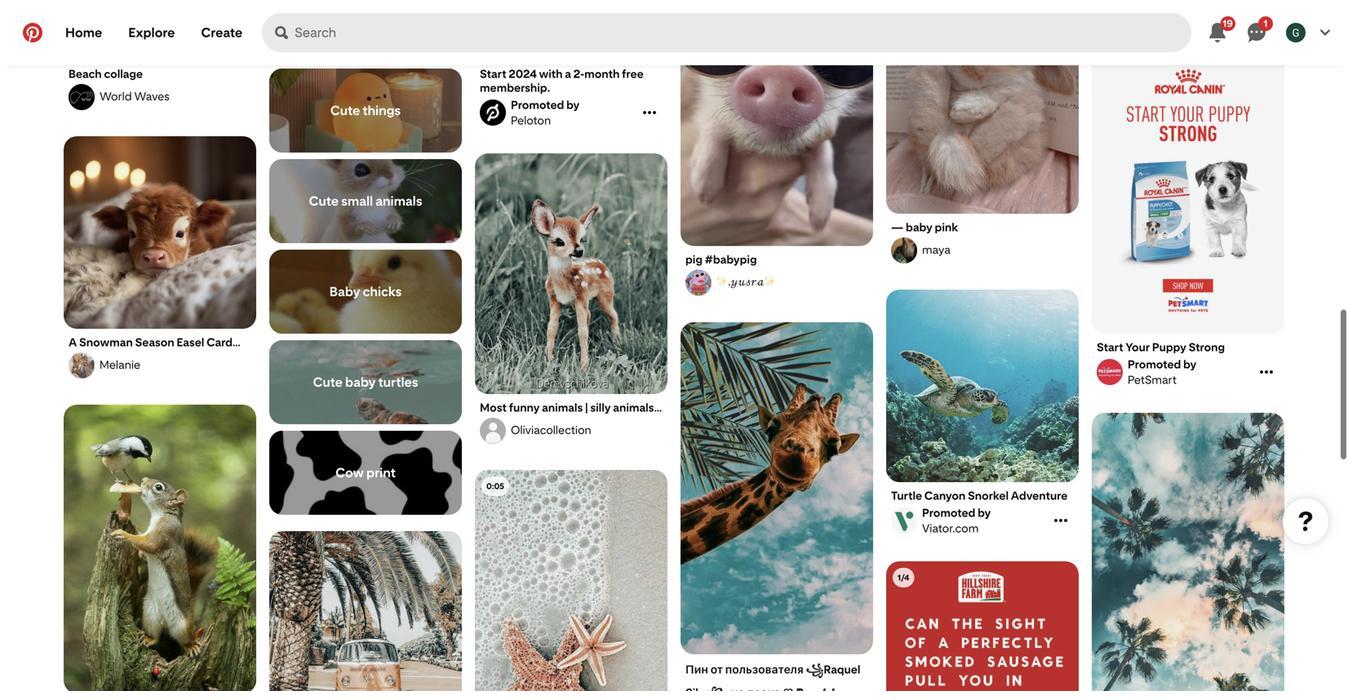 Task type: vqa. For each thing, say whether or not it's contained in the screenshot.
bottommost WATCH
no



Task type: locate. For each thing, give the bounding box(es) containing it.
world waves link
[[66, 75, 254, 101]]

0 horizontal spatial start
[[480, 58, 506, 72]]

cute left 'things'
[[330, 94, 360, 109]]

—
[[891, 211, 904, 225]]

we are unique because we keep our group size limited to 20 people. this makes it comfortable and more of a vip experience for our guests. also marine life does not get overwhelmed and stressed by too many people in the water and they like to swim closer to our guests. we also play music based on your taste. we even let you log on to the bluetooth to play your favorite songs along the way. we understand not everyone is a snorkeler so we put floating platforms out to lounge on that are attached to image
[[886, 281, 1079, 473]]

cute for cute baby turtles
[[313, 366, 343, 381]]

start for start your puppy strong
[[1097, 331, 1123, 345]]

cute for cute small animals
[[309, 184, 339, 200]]

0 vertical spatial cute
[[330, 94, 360, 109]]

cute inside cute baby turtles link
[[313, 366, 343, 381]]

start your puppy strong
[[1097, 331, 1225, 345]]

1 vertical spatial baby
[[345, 366, 376, 381]]

cute
[[330, 94, 360, 109], [309, 184, 339, 200], [313, 366, 343, 381]]

viator.com link
[[889, 497, 1050, 526]]

cute left small
[[309, 184, 339, 200]]

1 button
[[1237, 13, 1276, 52]]

oliviacollection
[[511, 414, 591, 428]]

peloton link
[[477, 89, 639, 118]]

membership.
[[480, 72, 550, 86]]

1 horizontal spatial start
[[1097, 331, 1123, 345]]

turtles
[[378, 366, 418, 381]]

start inside start 2024 with a 2-month free membership.
[[480, 58, 506, 72]]

love
[[402, 38, 428, 53]]

19
[[1223, 17, 1233, 29]]

cute for cute things
[[330, 94, 360, 109]]

melanie link
[[66, 344, 254, 370]]

search icon image
[[275, 26, 288, 39]]

pig #babypig
[[685, 244, 757, 258]]

1 vertical spatial cute
[[309, 184, 339, 200]]

cute small animals
[[309, 184, 422, 200]]

maya link
[[889, 228, 1076, 255]]

2 vertical spatial cute
[[313, 366, 343, 381]]

royal canin® puppy food has tailor-made nutrition to support the healthy development of your puppy's immune system. find our puppy formulas at petsmart. image
[[1092, 36, 1284, 325]]

collage
[[104, 58, 143, 72]]

start
[[480, 58, 506, 72], [1097, 331, 1123, 345]]

home link
[[52, 13, 115, 52]]

explore
[[128, 25, 175, 40]]

baby chicks link
[[269, 241, 462, 325]]

cute things link
[[269, 60, 462, 144]]

chicks
[[363, 275, 402, 291]]

start for start 2024 with a 2-month free membership.
[[480, 58, 506, 72]]

baby
[[906, 211, 933, 225], [345, 366, 376, 381]]

cute left turtles
[[313, 366, 343, 381]]

baby left turtles
[[345, 366, 376, 381]]

start left 2024
[[480, 58, 506, 72]]

baby right —
[[906, 211, 933, 225]]

✨.𝓎𝓊𝓈𝓇𝒶✨
[[716, 266, 776, 279]]

adventure
[[1011, 480, 1068, 494]]

this contains an image of: beach collage image
[[64, 0, 256, 52]]

1 horizontal spatial baby
[[906, 211, 933, 225]]

start 2024 with a 2-month free membership.
[[480, 58, 644, 86]]

0 horizontal spatial baby
[[345, 366, 376, 381]]

cute inside cute things link
[[330, 94, 360, 109]]

start left your
[[1097, 331, 1123, 345]]

19 button
[[1198, 13, 1237, 52]]

pig
[[685, 244, 703, 258]]

0 vertical spatial start
[[480, 58, 506, 72]]

you
[[339, 38, 361, 53]]

0 vertical spatial baby
[[906, 211, 933, 225]]

baby for cute
[[345, 366, 376, 381]]

prices may vary. contains 500 pieces puzzle. finished size: 20" x 15"/52*38cm.back of pieces marked with letters divided area, easier to piece together. be made of non-toxic,environmentally friendly material,thick and sturdy recommended for 8+ age teenager and adult.improving ability of hands-on, imagination, logics and release your pressure great entertainment for playing at home when you are rest. great for parents with your kids finishing it together and improve relationship between parents a image
[[64, 396, 256, 685]]

cow
[[336, 456, 364, 472]]

don't you love the snowman season stamp set and the snowman builder punch? i have seen so many cute cards with this bundle. i have a super cute one for you today with a video showing how to make it. h image
[[64, 127, 256, 320]]

this contains an image of: beach❤️🍉⚡ image
[[475, 461, 668, 691]]

2024
[[509, 58, 537, 72]]

beach
[[69, 58, 102, 72]]

strong
[[1189, 331, 1225, 345]]

cute baby turtles
[[313, 366, 418, 381]]

zoey edits - youtube | summer surf, surfing, homescreen image
[[269, 522, 462, 691]]

— baby pink
[[891, 211, 958, 225]]

peloton
[[511, 104, 551, 118]]

пин от пользователя ꧁raquel silva꧂ на доске ♡ ℙ𝕒𝕡𝕖𝕝 𝕕𝕖 ℙ𝕒𝕣𝕖𝕕𝕖 ♡ в 2022 г | фотографии животных, улыбающиеся животные, животные image
[[681, 313, 873, 645]]

waves
[[134, 81, 169, 94]]

print
[[366, 456, 396, 472]]

canyon
[[924, 480, 966, 494]]

cute inside the cute small animals link
[[309, 184, 339, 200]]

with
[[539, 58, 563, 72]]

home
[[65, 25, 102, 40]]

1 vertical spatial start
[[1097, 331, 1123, 345]]

turtle canyon snorkel adventure link
[[891, 480, 1074, 494]]

baby for —
[[906, 211, 933, 225]]



Task type: describe. For each thing, give the bounding box(es) containing it.
pig #babypig link
[[685, 244, 868, 258]]

baby
[[329, 275, 360, 291]]

this contains an image of: — baby pink image
[[886, 0, 1079, 205]]

snorkel
[[968, 480, 1009, 494]]

#babypig
[[705, 244, 757, 258]]

cute small animals link
[[269, 150, 462, 234]]

might
[[364, 38, 400, 53]]

turtle canyon snorkel adventure
[[891, 480, 1068, 494]]

baby chicks
[[329, 275, 402, 291]]

create
[[201, 25, 242, 40]]

things
[[363, 94, 401, 109]]

turtle
[[891, 480, 922, 494]]

ideas
[[303, 38, 336, 53]]

wolf wolf drawing wolf tattoos wolfs tattoo wolf tattoo design wolf tattooes horse cute horse beautiful horse black horse riding horse panda drawing pandas drawing panda drawings panda draw panda quote bear drawings bear draw bear aesthetic bear art bears paint bear pictures and painting bear baby shower polar bear black bear brown bear bear beautiful bear snow animal animals animal animal stickers animal art print image
[[475, 144, 668, 385]]

your
[[1125, 331, 1150, 345]]

start your puppy strong link
[[1097, 331, 1280, 345]]

month
[[584, 58, 620, 72]]

2-
[[573, 58, 584, 72]]

ideas you might love
[[303, 38, 428, 53]]

petsmart link
[[1094, 348, 1256, 378]]

cow print link
[[269, 422, 462, 506]]

this contains an image of: palm trees wallpaper image
[[1092, 404, 1284, 691]]

world
[[100, 81, 132, 94]]

small
[[341, 184, 373, 200]]

puppy
[[1152, 331, 1186, 345]]

cute things
[[330, 94, 401, 109]]

oliviacollection link
[[477, 409, 665, 435]]

viator.com
[[922, 512, 979, 526]]

create link
[[188, 13, 256, 52]]

a
[[565, 58, 571, 72]]

maya
[[922, 234, 951, 248]]

cute baby turtles link
[[269, 331, 462, 415]]

✨.𝓎𝓊𝓈𝓇𝒶✨ link
[[683, 261, 871, 287]]

this contains an image of: pig #babypig image
[[681, 0, 873, 237]]

greg robinson image
[[1286, 23, 1306, 42]]

cow print
[[336, 456, 396, 472]]

— baby pink link
[[891, 211, 1074, 225]]

start 2024 with a 2-month free membership. link
[[480, 58, 663, 86]]

animals
[[376, 184, 422, 200]]

can the flavor of a slow cooked smoked sausage be so gloriously delicious? if it's from hillshire farm®, oh, hill yeah.™ image
[[886, 552, 1079, 691]]

beach collage
[[69, 58, 143, 72]]

petsmart
[[1128, 364, 1177, 378]]

1
[[1264, 17, 1268, 29]]

Search text field
[[295, 13, 1191, 52]]

melanie
[[100, 349, 140, 363]]

pink
[[935, 211, 958, 225]]

explore link
[[115, 13, 188, 52]]

free
[[622, 58, 644, 72]]

beach collage link
[[69, 58, 251, 72]]

world waves
[[100, 81, 169, 94]]



